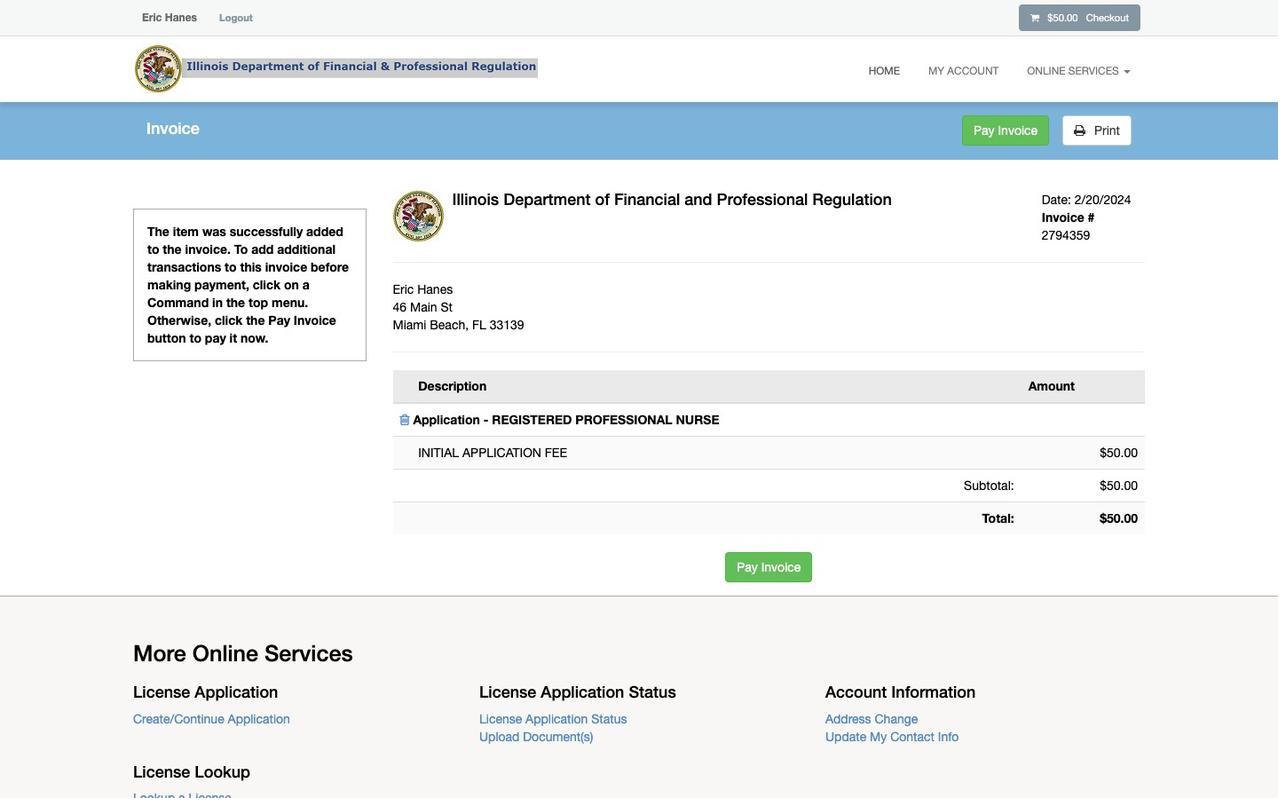 Task type: describe. For each thing, give the bounding box(es) containing it.
item
[[173, 224, 199, 239]]

2794359
[[1042, 228, 1091, 242]]

address change update my contact info
[[826, 712, 960, 744]]

illinois
[[452, 189, 499, 209]]

invoice inside to add additional transactions to this invoice before making payment, click on a command in the top menu. otherwise, click the pay invoice button to pay it now.
[[294, 313, 336, 328]]

beach,
[[430, 318, 469, 332]]

application for license application status upload document(s)
[[526, 712, 588, 726]]

update my contact info link
[[826, 730, 960, 744]]

the inside the item was successfully added to the invoice.
[[163, 242, 182, 257]]

the item was successfully added to the invoice.
[[147, 224, 344, 257]]

invoice.
[[185, 242, 231, 257]]

1 vertical spatial to
[[225, 259, 237, 274]]

illinois department of financial and professional regulation
[[452, 189, 892, 209]]

registered
[[492, 412, 572, 427]]

initial application fee
[[419, 446, 567, 460]]

eric hanes 46 main st miami beach, fl 33139
[[393, 282, 525, 332]]

license for license lookup
[[133, 762, 190, 781]]

1 horizontal spatial click
[[253, 277, 281, 292]]

otherwise,
[[147, 313, 211, 328]]

home link
[[855, 40, 915, 102]]

to
[[234, 242, 248, 257]]

2/20/2024
[[1075, 193, 1132, 207]]

department
[[504, 189, 591, 209]]

shopping cart image
[[1031, 13, 1040, 23]]

in
[[212, 295, 223, 310]]

and
[[685, 189, 713, 209]]

-
[[484, 412, 489, 427]]

0 horizontal spatial account
[[826, 682, 888, 701]]

checkout
[[1087, 12, 1130, 23]]

logout link
[[206, 0, 266, 36]]

create/continue
[[133, 712, 224, 726]]

information
[[892, 682, 976, 701]]

this
[[240, 259, 262, 274]]

hanes for eric hanes 46 main st miami beach, fl 33139
[[418, 282, 453, 297]]

address change link
[[826, 712, 919, 726]]

 link
[[400, 414, 410, 426]]

logout
[[219, 12, 253, 23]]

transactions
[[147, 259, 221, 274]]

invoice image
[[393, 191, 444, 242]]


[[400, 414, 410, 426]]

button
[[147, 330, 186, 345]]

added
[[306, 224, 344, 239]]

1 horizontal spatial to
[[190, 330, 202, 345]]

illinois department of financial and professional regulation image
[[133, 40, 538, 97]]

payment,
[[195, 277, 249, 292]]

amount
[[1029, 378, 1076, 393]]

total:
[[983, 511, 1015, 526]]

0 horizontal spatial click
[[215, 313, 243, 328]]

hanes for eric hanes
[[165, 11, 197, 24]]

to add additional transactions to this invoice before making payment, click on a command in the top menu. otherwise, click the pay invoice button to pay it now.
[[147, 242, 349, 345]]

additional
[[277, 242, 336, 257]]

0 horizontal spatial invoice
[[147, 118, 200, 138]]

description
[[419, 378, 487, 393]]

$50.00 checkout
[[1045, 12, 1130, 23]]

fee
[[545, 446, 567, 460]]

2 vertical spatial the
[[246, 313, 265, 328]]

print button
[[1063, 115, 1132, 146]]

license for license application status upload document(s)
[[480, 712, 522, 726]]

license application
[[133, 682, 278, 701]]

online inside "link"
[[1028, 65, 1066, 77]]

now.
[[241, 330, 269, 345]]

home
[[869, 65, 901, 77]]

more online services
[[133, 639, 353, 666]]



Task type: vqa. For each thing, say whether or not it's contained in the screenshot.
Image Field
no



Task type: locate. For each thing, give the bounding box(es) containing it.
click up "top"
[[253, 277, 281, 292]]

2 vertical spatial invoice
[[294, 313, 336, 328]]

1 horizontal spatial services
[[1069, 65, 1120, 77]]

0 vertical spatial hanes
[[165, 11, 197, 24]]

create/continue application link
[[133, 712, 290, 726]]

create/continue application
[[133, 712, 290, 726]]

a
[[303, 277, 310, 292]]

#
[[1088, 210, 1095, 225]]

0 horizontal spatial status
[[592, 712, 627, 726]]

0 horizontal spatial to
[[147, 242, 159, 257]]

eric inside eric hanes 46 main st miami beach, fl 33139
[[393, 282, 414, 297]]

application up document(s)
[[526, 712, 588, 726]]

before
[[311, 259, 349, 274]]

1 vertical spatial online
[[193, 639, 258, 666]]

application inside "license application status upload document(s)"
[[526, 712, 588, 726]]

1 vertical spatial my
[[870, 730, 887, 744]]

click
[[253, 277, 281, 292], [215, 313, 243, 328]]

online down shopping cart "icon"
[[1028, 65, 1066, 77]]

1 horizontal spatial hanes
[[418, 282, 453, 297]]

1 horizontal spatial status
[[629, 682, 677, 701]]

to down the
[[147, 242, 159, 257]]

address
[[826, 712, 872, 726]]

lookup
[[195, 762, 251, 781]]

info
[[939, 730, 960, 744]]

account information
[[826, 682, 976, 701]]

more
[[133, 639, 186, 666]]

0 horizontal spatial my
[[870, 730, 887, 744]]

0 horizontal spatial eric
[[142, 11, 162, 24]]

None submit
[[963, 115, 1050, 146], [726, 552, 813, 583], [963, 115, 1050, 146], [726, 552, 813, 583]]

1 vertical spatial the
[[226, 295, 245, 310]]

my right home link
[[929, 65, 945, 77]]

my account link
[[915, 40, 1014, 102]]

the up transactions
[[163, 242, 182, 257]]

0 vertical spatial to
[[147, 242, 159, 257]]

1 vertical spatial account
[[826, 682, 888, 701]]

application for license application status
[[541, 682, 625, 701]]

financial
[[614, 189, 681, 209]]

2 horizontal spatial to
[[225, 259, 237, 274]]

license for license application status
[[480, 682, 537, 701]]

application
[[463, 446, 542, 460]]

account
[[948, 65, 999, 77], [826, 682, 888, 701]]

pay
[[205, 330, 226, 345]]

 application - registered professional nurse
[[400, 412, 720, 427]]

click up it
[[215, 313, 243, 328]]

contact
[[891, 730, 935, 744]]

application for license application
[[195, 682, 278, 701]]

invoice inside date: 2/20/2024 invoice # 2794359
[[1042, 210, 1085, 225]]

application down license application on the bottom of the page
[[228, 712, 290, 726]]

1 horizontal spatial the
[[226, 295, 245, 310]]

0 vertical spatial click
[[253, 277, 281, 292]]

main
[[410, 300, 437, 314]]

my inside address change update my contact info
[[870, 730, 887, 744]]

it
[[230, 330, 237, 345]]

my
[[929, 65, 945, 77], [870, 730, 887, 744]]

the
[[147, 224, 170, 239]]

was
[[202, 224, 226, 239]]

eric hanes
[[142, 11, 197, 24]]

update
[[826, 730, 867, 744]]

my down address change link
[[870, 730, 887, 744]]

command
[[147, 295, 209, 310]]

license for license application
[[133, 682, 190, 701]]

application up create/continue application
[[195, 682, 278, 701]]

invoice
[[265, 259, 307, 274]]

0 vertical spatial status
[[629, 682, 677, 701]]

eric left logout
[[142, 11, 162, 24]]

pay
[[269, 313, 290, 328]]

license lookup
[[133, 762, 251, 781]]

my account
[[929, 65, 999, 77]]

making
[[147, 277, 191, 292]]

eric for eric hanes
[[142, 11, 162, 24]]

regulation
[[813, 189, 892, 209]]

document(s)
[[523, 730, 594, 744]]

on
[[284, 277, 299, 292]]

print image
[[1075, 124, 1086, 137]]

1 horizontal spatial account
[[948, 65, 999, 77]]

online services
[[1028, 65, 1123, 77]]

application up initial
[[413, 412, 480, 427]]

miami
[[393, 318, 427, 332]]

0 vertical spatial invoice
[[147, 118, 200, 138]]

to
[[147, 242, 159, 257], [225, 259, 237, 274], [190, 330, 202, 345]]

invoice
[[147, 118, 200, 138], [1042, 210, 1085, 225], [294, 313, 336, 328]]

to up payment,
[[225, 259, 237, 274]]

2 horizontal spatial the
[[246, 313, 265, 328]]

hanes inside eric hanes 46 main st miami beach, fl 33139
[[418, 282, 453, 297]]

1 horizontal spatial my
[[929, 65, 945, 77]]

hanes left logout
[[165, 11, 197, 24]]

services inside "link"
[[1069, 65, 1120, 77]]

application up "license application status" link
[[541, 682, 625, 701]]

application for  application - registered professional nurse
[[413, 412, 480, 427]]

the
[[163, 242, 182, 257], [226, 295, 245, 310], [246, 313, 265, 328]]

1 vertical spatial status
[[592, 712, 627, 726]]

date: 2/20/2024 invoice # 2794359
[[1042, 193, 1132, 242]]

1 horizontal spatial eric
[[393, 282, 414, 297]]

initial
[[419, 446, 459, 460]]

print
[[1092, 123, 1121, 138]]

2 vertical spatial to
[[190, 330, 202, 345]]

status
[[629, 682, 677, 701], [592, 712, 627, 726]]

1 horizontal spatial invoice
[[294, 313, 336, 328]]

1 vertical spatial eric
[[393, 282, 414, 297]]

online up license application on the bottom of the page
[[193, 639, 258, 666]]

hanes
[[165, 11, 197, 24], [418, 282, 453, 297]]

0 horizontal spatial services
[[265, 639, 353, 666]]

application
[[413, 412, 480, 427], [195, 682, 278, 701], [541, 682, 625, 701], [228, 712, 290, 726], [526, 712, 588, 726]]

menu.
[[272, 295, 308, 310]]

1 vertical spatial hanes
[[418, 282, 453, 297]]

online
[[1028, 65, 1066, 77], [193, 639, 258, 666]]

change
[[875, 712, 919, 726]]

license application status link
[[480, 712, 627, 726]]

0 vertical spatial account
[[948, 65, 999, 77]]

0 horizontal spatial the
[[163, 242, 182, 257]]

subtotal:
[[965, 479, 1015, 493]]

upload document(s) link
[[480, 730, 594, 744]]

0 horizontal spatial hanes
[[165, 11, 197, 24]]

eric
[[142, 11, 162, 24], [393, 282, 414, 297]]

hanes up main
[[418, 282, 453, 297]]

online services link
[[1014, 40, 1146, 102]]

nurse
[[676, 412, 720, 427]]

the right the "in"
[[226, 295, 245, 310]]

0 horizontal spatial online
[[193, 639, 258, 666]]

of
[[596, 189, 610, 209]]

0 vertical spatial the
[[163, 242, 182, 257]]

$50.00
[[1048, 12, 1079, 23], [1101, 446, 1139, 460], [1101, 479, 1139, 493], [1101, 511, 1139, 526]]

eric up 46
[[393, 282, 414, 297]]

license application status upload document(s)
[[480, 712, 627, 744]]

add
[[252, 242, 274, 257]]

professional
[[576, 412, 673, 427]]

status for license application status
[[629, 682, 677, 701]]

to left pay
[[190, 330, 202, 345]]

1 vertical spatial invoice
[[1042, 210, 1085, 225]]

2 horizontal spatial invoice
[[1042, 210, 1085, 225]]

1 vertical spatial services
[[265, 639, 353, 666]]

status for license application status upload document(s)
[[592, 712, 627, 726]]

upload
[[480, 730, 520, 744]]

license application status
[[480, 682, 677, 701]]

46
[[393, 300, 407, 314]]

0 vertical spatial services
[[1069, 65, 1120, 77]]

professional
[[717, 189, 809, 209]]

application for create/continue application
[[228, 712, 290, 726]]

eric for eric hanes 46 main st miami beach, fl 33139
[[393, 282, 414, 297]]

1 horizontal spatial online
[[1028, 65, 1066, 77]]

1 vertical spatial click
[[215, 313, 243, 328]]

0 vertical spatial my
[[929, 65, 945, 77]]

date:
[[1042, 193, 1072, 207]]

fl
[[472, 318, 487, 332]]

successfully
[[230, 224, 303, 239]]

status inside "license application status upload document(s)"
[[592, 712, 627, 726]]

st
[[441, 300, 453, 314]]

0 vertical spatial eric
[[142, 11, 162, 24]]

license inside "license application status upload document(s)"
[[480, 712, 522, 726]]

top
[[249, 295, 268, 310]]

the up now.
[[246, 313, 265, 328]]

0 vertical spatial online
[[1028, 65, 1066, 77]]

to inside the item was successfully added to the invoice.
[[147, 242, 159, 257]]



